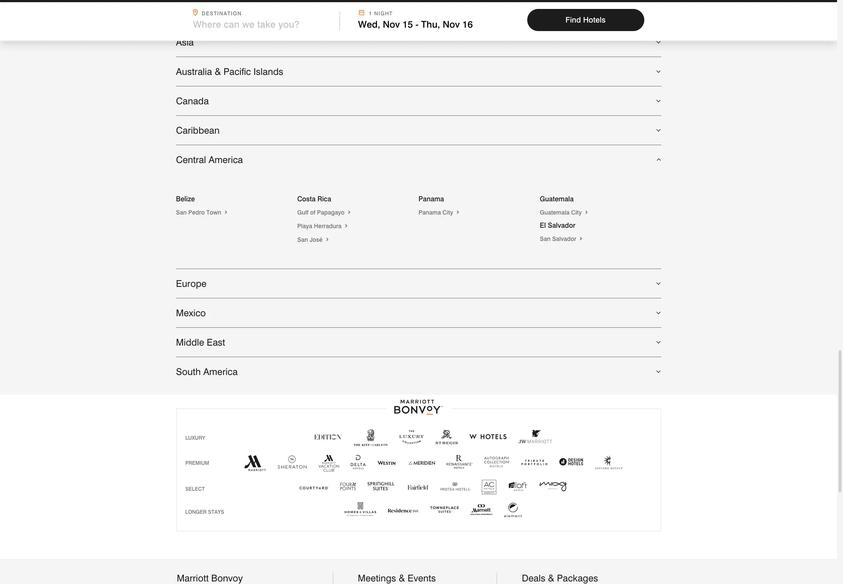 Task type: vqa. For each thing, say whether or not it's contained in the screenshot.
Town
yes



Task type: locate. For each thing, give the bounding box(es) containing it.
& left pacific
[[215, 66, 221, 77]]

1 arrow right image from the left
[[455, 209, 461, 216]]

0 vertical spatial panama
[[419, 195, 444, 203]]

2 guatemala from the top
[[540, 209, 570, 216]]

panama city link
[[419, 209, 461, 216]]

america
[[209, 154, 243, 165], [203, 366, 238, 377]]

guatemala
[[540, 195, 574, 203], [540, 209, 570, 216]]

2 nov from the left
[[443, 19, 460, 30]]

1 panama from the top
[[419, 195, 444, 203]]

city
[[443, 209, 453, 216], [571, 209, 582, 216]]

1 horizontal spatial nov
[[443, 19, 460, 30]]

1 vertical spatial america
[[203, 366, 238, 377]]

pedro
[[188, 209, 205, 216]]

canada
[[176, 95, 209, 106]]

2 city from the left
[[571, 209, 582, 216]]

2 horizontal spatial san
[[540, 235, 551, 242]]

guatemala city link
[[540, 209, 590, 216]]

& for packages
[[548, 572, 555, 583]]

meetings & events
[[358, 572, 436, 583]]

guatemala for guatemala
[[540, 195, 574, 203]]

arrow right image right town
[[223, 209, 229, 216]]

0 vertical spatial america
[[209, 154, 243, 165]]

2 horizontal spatial &
[[548, 572, 555, 583]]

arrow right image right josé
[[324, 236, 330, 243]]

0 horizontal spatial san
[[176, 209, 187, 216]]

1 horizontal spatial arrow right image
[[584, 209, 590, 216]]

15
[[403, 19, 413, 30]]

1 vertical spatial panama
[[419, 209, 441, 216]]

san
[[176, 209, 187, 216], [540, 235, 551, 242], [297, 236, 308, 243]]

2 panama from the top
[[419, 209, 441, 216]]

2 arrow right image from the left
[[584, 209, 590, 216]]

el
[[540, 221, 546, 229]]

find
[[566, 15, 581, 24]]

san left josé
[[297, 236, 308, 243]]

0 vertical spatial salvador
[[548, 221, 576, 229]]

nov
[[383, 19, 400, 30], [443, 19, 460, 30]]

arrow right image for panama
[[455, 209, 461, 216]]

meetings
[[358, 572, 396, 583]]

arrow right image right papagayo
[[346, 209, 352, 216]]

town
[[206, 209, 221, 216]]

longer stays
[[185, 509, 224, 515]]

& right the deals
[[548, 572, 555, 583]]

find hotels button
[[527, 9, 644, 31]]

herradura
[[314, 222, 342, 229]]

asia
[[176, 36, 194, 48]]

1 guatemala from the top
[[540, 195, 574, 203]]

1 nov from the left
[[383, 19, 400, 30]]

pacific
[[224, 66, 251, 77]]

& left events
[[399, 572, 405, 583]]

0 vertical spatial guatemala
[[540, 195, 574, 203]]

salvador down guatemala city
[[548, 221, 576, 229]]

0 horizontal spatial nov
[[383, 19, 400, 30]]

nov left 16
[[443, 19, 460, 30]]

arrow right image for gulf of papagayo
[[346, 209, 352, 216]]

guatemala up el salvador
[[540, 209, 570, 216]]

middle east
[[176, 337, 225, 348]]

el salvador
[[540, 221, 576, 229]]

0 horizontal spatial city
[[443, 209, 453, 216]]

1 vertical spatial guatemala
[[540, 209, 570, 216]]

america for central america
[[209, 154, 243, 165]]

arrow right image
[[455, 209, 461, 216], [584, 209, 590, 216]]

san pedro town link
[[176, 209, 229, 216]]

panama
[[419, 195, 444, 203], [419, 209, 441, 216]]

deals
[[522, 572, 546, 583]]

san down el
[[540, 235, 551, 242]]

canada button
[[176, 86, 661, 115]]

europe button
[[176, 269, 661, 298]]

playa
[[297, 222, 312, 229]]

0 horizontal spatial &
[[215, 66, 221, 77]]

salvador down el salvador
[[552, 235, 576, 242]]

central america button
[[176, 145, 661, 174]]

costa rica
[[297, 195, 331, 203]]

south america
[[176, 366, 238, 377]]

america right central
[[209, 154, 243, 165]]

1 night wed, nov 15 - thu, nov 16
[[358, 10, 473, 30]]

select
[[185, 486, 205, 492]]

east
[[207, 337, 225, 348]]

america down east
[[203, 366, 238, 377]]

san salvador
[[540, 235, 578, 242]]

guatemala up guatemala city
[[540, 195, 574, 203]]

guatemala for guatemala city
[[540, 209, 570, 216]]

& inside dropdown button
[[215, 66, 221, 77]]

san for costa rica
[[297, 236, 308, 243]]

san josé
[[297, 236, 324, 243]]

of
[[310, 209, 316, 216]]

premium
[[185, 460, 209, 466]]

1 vertical spatial salvador
[[552, 235, 576, 242]]

australia
[[176, 66, 212, 77]]

josé
[[310, 236, 323, 243]]

&
[[215, 66, 221, 77], [399, 572, 405, 583], [548, 572, 555, 583]]

0 horizontal spatial arrow right image
[[455, 209, 461, 216]]

salvador
[[548, 221, 576, 229], [552, 235, 576, 242]]

stays
[[208, 509, 224, 515]]

salvador for san salvador
[[552, 235, 576, 242]]

1 horizontal spatial city
[[571, 209, 582, 216]]

asia button
[[176, 28, 661, 56]]

None search field
[[0, 2, 837, 41]]

marriott bonvoy
[[177, 572, 243, 583]]

costa
[[297, 195, 316, 203]]

central
[[176, 154, 206, 165]]

1 city from the left
[[443, 209, 453, 216]]

marriott
[[177, 572, 209, 583]]

nov down night on the left of page
[[383, 19, 400, 30]]

playa herradura link
[[297, 222, 349, 229]]

playa herradura
[[297, 222, 343, 229]]

arrow right image down guatemala city link
[[578, 235, 584, 242]]

1 horizontal spatial san
[[297, 236, 308, 243]]

arrow right image
[[223, 209, 229, 216], [346, 209, 352, 216], [343, 222, 349, 229], [578, 235, 584, 242], [324, 236, 330, 243]]

1 horizontal spatial &
[[399, 572, 405, 583]]

san down belize at the left top of the page
[[176, 209, 187, 216]]

arrow right image right the herradura
[[343, 222, 349, 229]]

australia & pacific islands
[[176, 66, 283, 77]]

destination field
[[193, 19, 334, 30]]



Task type: describe. For each thing, give the bounding box(es) containing it.
guatemala city
[[540, 209, 584, 216]]

1
[[369, 10, 372, 17]]

papagayo
[[317, 209, 345, 216]]

south
[[176, 366, 201, 377]]

san salvador link
[[540, 235, 584, 242]]

central america
[[176, 154, 243, 165]]

Destination text field
[[193, 19, 323, 30]]

longer
[[185, 509, 207, 515]]

gulf of papagayo link
[[297, 209, 352, 216]]

packages
[[557, 572, 598, 583]]

caribbean button
[[176, 116, 661, 145]]

panama city
[[419, 209, 455, 216]]

bonvoy
[[211, 572, 243, 583]]

america for south america
[[203, 366, 238, 377]]

arrow right image for san salvador
[[578, 235, 584, 242]]

thu,
[[421, 19, 440, 30]]

san for guatemala
[[540, 235, 551, 242]]

belize
[[176, 195, 195, 203]]

wed,
[[358, 19, 380, 30]]

gulf of papagayo
[[297, 209, 346, 216]]

night
[[374, 10, 393, 17]]

city for guatemala
[[571, 209, 582, 216]]

san pedro town
[[176, 209, 223, 216]]

destination
[[202, 10, 242, 17]]

mexico button
[[176, 298, 661, 327]]

luxury
[[185, 434, 205, 441]]

arrow right image for playa herradura
[[343, 222, 349, 229]]

mexico
[[176, 307, 206, 318]]

south america button
[[176, 357, 661, 386]]

16
[[462, 19, 473, 30]]

islands
[[254, 66, 283, 77]]

arrow right image for san josé
[[324, 236, 330, 243]]

find hotels
[[566, 15, 606, 24]]

-
[[416, 19, 419, 30]]

none search field containing wed, nov 15 - thu, nov 16
[[0, 2, 837, 41]]

& for events
[[399, 572, 405, 583]]

hotels
[[583, 15, 606, 24]]

middle
[[176, 337, 204, 348]]

salvador for el salvador
[[548, 221, 576, 229]]

panama for panama city
[[419, 209, 441, 216]]

arrow right image for guatemala
[[584, 209, 590, 216]]

& for pacific
[[215, 66, 221, 77]]

san josé link
[[297, 236, 330, 243]]

city for panama
[[443, 209, 453, 216]]

arrow right image for san pedro town
[[223, 209, 229, 216]]

australia & pacific islands button
[[176, 57, 661, 86]]

panama for panama
[[419, 195, 444, 203]]

rica
[[318, 195, 331, 203]]

middle east button
[[176, 328, 661, 357]]

caribbean
[[176, 125, 220, 136]]

events
[[408, 572, 436, 583]]

europe
[[176, 278, 207, 289]]

deals & packages
[[522, 572, 598, 583]]

gulf
[[297, 209, 309, 216]]



